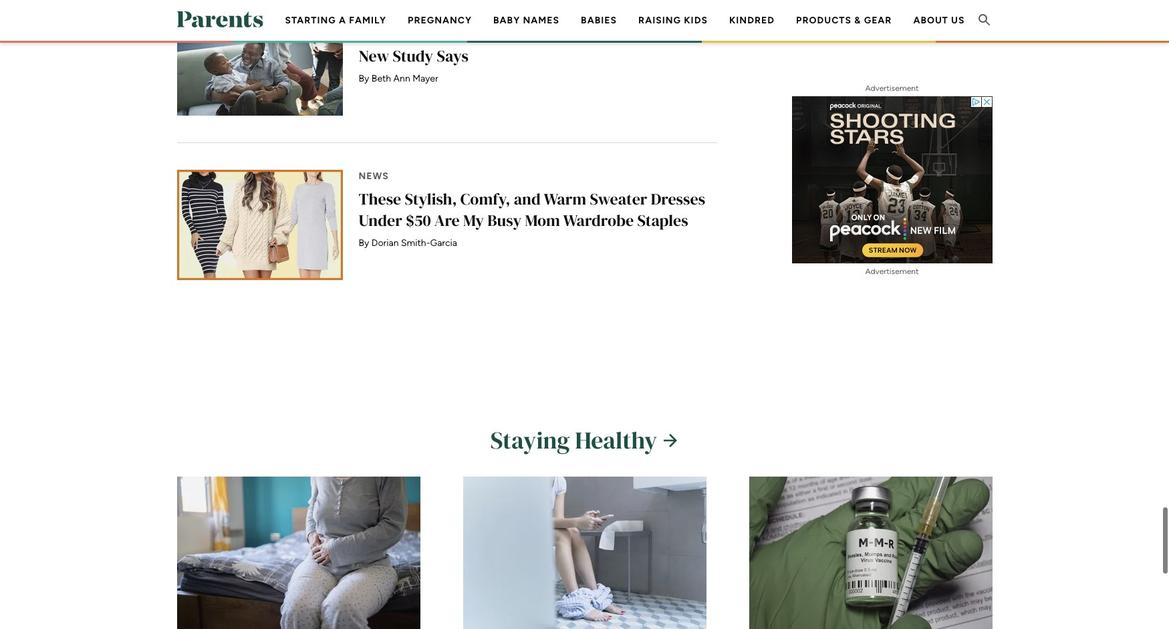 Task type: vqa. For each thing, say whether or not it's contained in the screenshot.
taste
no



Task type: locate. For each thing, give the bounding box(es) containing it.
american
[[359, 24, 428, 46]]

these stylish, comfy, and warm sweater dresses under $50 are my busy mom wardrobe staples link
[[177, 143, 717, 307]]

sweater
[[590, 188, 648, 210]]

baby
[[494, 15, 521, 26]]

$50
[[406, 210, 431, 232]]

about us link
[[914, 15, 965, 26]]

and
[[514, 188, 541, 210]]

starting a family
[[285, 15, 387, 26]]

my
[[464, 210, 484, 232]]

babies link
[[581, 15, 617, 26]]

busy
[[488, 210, 522, 232]]

near
[[621, 24, 654, 46]]

starting a family link
[[285, 15, 387, 26]]

search image
[[977, 12, 993, 28]]

one-and-done sweater dresses under $50 tout image
[[177, 170, 343, 281]]

gear
[[865, 15, 893, 26]]

study
[[393, 45, 434, 67]]

kindred link
[[730, 15, 775, 26]]

under
[[359, 210, 403, 232]]

these
[[359, 188, 402, 210]]

stylish,
[[405, 188, 457, 210]]

american families will shrink in the near future, new study says link
[[177, 0, 717, 143]]

staying
[[491, 424, 570, 457]]

staples
[[638, 210, 689, 232]]

mmr vaccine photo image
[[749, 477, 993, 629]]

header navigation
[[275, 0, 976, 84]]

shrink
[[525, 24, 573, 46]]

staying healthy
[[491, 424, 658, 457]]

future,
[[657, 24, 709, 46]]

families
[[432, 24, 491, 46]]

wardrobe
[[564, 210, 634, 232]]

the
[[594, 24, 617, 46]]

family
[[349, 15, 387, 26]]



Task type: describe. For each thing, give the bounding box(es) containing it.
pregnancy
[[408, 15, 472, 26]]

raising kids link
[[639, 15, 708, 26]]

about us
[[914, 15, 965, 26]]

names
[[523, 15, 560, 26]]

raising
[[639, 15, 682, 26]]

advertisement element
[[792, 96, 993, 264]]

us
[[952, 15, 965, 26]]

dresses
[[651, 188, 706, 210]]

baby names
[[494, 15, 560, 26]]

in
[[577, 24, 590, 46]]

american families will shrink in the near future, new study says
[[359, 24, 709, 67]]

pregnancy link
[[408, 15, 472, 26]]

staying healthy link
[[177, 424, 993, 457]]

mom
[[525, 210, 560, 232]]

kindred
[[730, 15, 775, 26]]

kids
[[684, 15, 708, 26]]

&
[[855, 15, 862, 26]]

warm
[[544, 188, 587, 210]]

babies
[[581, 15, 617, 26]]

a person is holding their stomach due to pain image
[[177, 477, 420, 629]]

new
[[359, 45, 389, 67]]

a
[[339, 15, 346, 26]]

starting
[[285, 15, 336, 26]]

baby names link
[[494, 15, 560, 26]]

about
[[914, 15, 949, 26]]

child with grandparent image
[[177, 6, 343, 116]]

raising kids
[[639, 15, 708, 26]]

section title image
[[664, 434, 678, 448]]

visit parents' homepage image
[[177, 11, 263, 27]]

healthy
[[575, 424, 658, 457]]

products & gear link
[[797, 15, 893, 26]]

woman on toilet holding phone image
[[463, 477, 707, 629]]

will
[[494, 24, 522, 46]]

says
[[437, 45, 469, 67]]

these stylish, comfy, and warm sweater dresses under $50 are my busy mom wardrobe staples
[[359, 188, 706, 232]]

are
[[435, 210, 460, 232]]

products & gear
[[797, 15, 893, 26]]

comfy,
[[461, 188, 511, 210]]

products
[[797, 15, 852, 26]]



